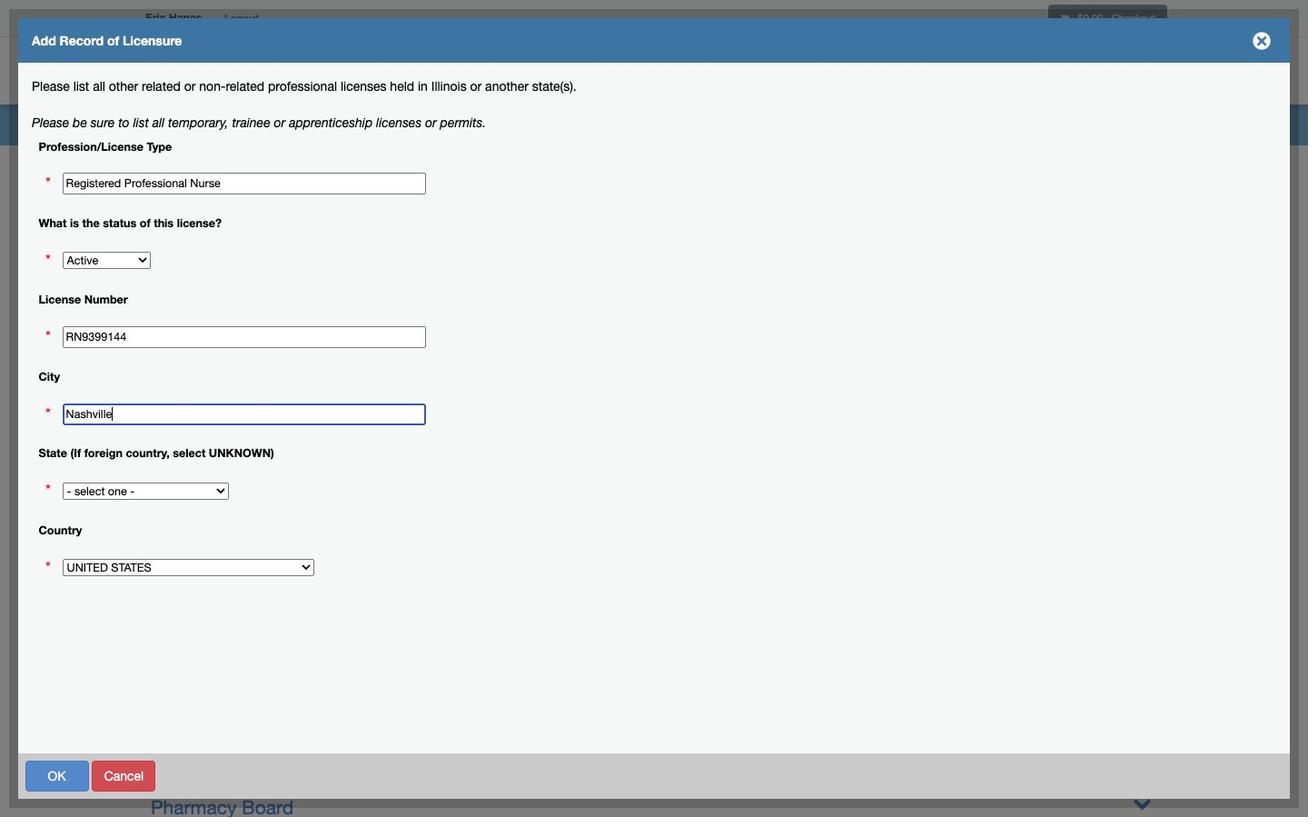 Task type: describe. For each thing, give the bounding box(es) containing it.
military
[[45, 149, 86, 164]]

1 horizontal spatial state(s).
[[733, 130, 777, 144]]

eric hanes
[[145, 11, 202, 25]]

5 * from the top
[[45, 481, 51, 499]]

registered nurse(rn) application instructions
[[45, 85, 179, 117]]

alarm
[[435, 385, 485, 407]]

detective, security, fingerprint & alarm contractor board link
[[151, 385, 638, 407]]

1 vertical spatial in
[[622, 130, 632, 144]]

education
[[45, 556, 103, 571]]

this
[[154, 216, 174, 230]]

personal information
[[45, 371, 163, 385]]

status
[[90, 149, 127, 164]]

my account
[[951, 66, 1023, 79]]

0 horizontal spatial record of licensure
[[45, 760, 160, 774]]

home link
[[875, 41, 936, 105]]

third-
[[143, 242, 176, 256]]

(if
[[70, 447, 81, 460]]

2 vertical spatial licensure
[[105, 760, 160, 774]]

for
[[124, 242, 139, 256]]

cosmetology,
[[217, 325, 335, 347]]

fingerprint
[[321, 385, 412, 407]]

$0.00
[[1078, 12, 1104, 24]]

accounting board link
[[151, 235, 305, 257]]

lpn
[[322, 535, 358, 557]]

medical board (physician & surgeon & chiropractor) link
[[151, 475, 596, 497]]

massage
[[151, 445, 228, 467]]

my account link
[[936, 41, 1037, 105]]

instructions
[[113, 103, 179, 117]]

name
[[45, 464, 79, 478]]

services
[[1094, 66, 1146, 79]]

0 vertical spatial in
[[418, 79, 428, 94]]

architecture board link
[[151, 265, 311, 287]]

be for please
[[269, 163, 283, 177]]

company
[[289, 415, 372, 437]]

birth
[[90, 417, 117, 432]]

please be sure to list all temporary, trainee or apprenticeship licenses or permits. for related
[[32, 115, 486, 130]]

professional
[[117, 33, 217, 48]]

0 vertical spatial illinois
[[432, 79, 467, 94]]

sure for all
[[91, 115, 115, 130]]

home
[[890, 66, 922, 79]]

contractor
[[490, 385, 581, 407]]

add
[[32, 33, 56, 48]]

1 * from the top
[[45, 174, 51, 192]]

military status
[[45, 149, 127, 164]]

mailing
[[109, 306, 150, 321]]

1 vertical spatial non-
[[411, 130, 436, 144]]

0 vertical spatial another
[[485, 79, 529, 94]]

1 horizontal spatial other
[[323, 130, 352, 144]]

architecture
[[151, 265, 254, 287]]

eric
[[145, 11, 166, 25]]

1 vertical spatial record
[[223, 79, 264, 94]]

temporary, for related
[[362, 163, 421, 177]]

change
[[83, 464, 127, 478]]

esthetics
[[340, 325, 418, 347]]

addresses
[[45, 324, 106, 339]]

be for list
[[73, 115, 87, 130]]

authorization
[[45, 242, 120, 256]]

the
[[82, 216, 100, 230]]

number
[[84, 293, 128, 307]]

limited
[[151, 415, 214, 437]]

occupational therapy board
[[151, 766, 396, 788]]

select
[[173, 447, 206, 460]]

1 vertical spatial licensure
[[282, 79, 337, 94]]

information
[[99, 371, 163, 385]]

application inside registered nurse(rn) application instructions
[[45, 103, 109, 117]]

profession/license type
[[39, 140, 172, 153]]

4 * from the top
[[45, 404, 51, 423]]

temporary
[[45, 510, 106, 524]]

license?
[[177, 216, 222, 230]]

please be sure to list all temporary, trainee or apprenticeship licenses or permits. for non-
[[230, 163, 671, 177]]

online services link
[[1037, 41, 1173, 105]]

state
[[39, 447, 67, 460]]

country,
[[126, 447, 170, 460]]

1 vertical spatial another
[[688, 130, 730, 144]]

(rn,
[[279, 535, 316, 557]]

contact
[[79, 260, 124, 275]]

party
[[45, 260, 75, 275]]

therapy inside detective, security, fingerprint & alarm contractor board limited liability company massage therapy board medical board (physician & surgeon & chiropractor)
[[234, 445, 303, 467]]

1 horizontal spatial held
[[596, 130, 619, 144]]

accounting board architecture board
[[151, 235, 311, 287]]

6 * from the top
[[45, 558, 51, 576]]

Profession/License Type text field
[[62, 173, 426, 195]]

what is the status of this license?
[[39, 216, 222, 230]]

medical
[[151, 475, 218, 497]]

please down add
[[32, 79, 70, 94]]

personal
[[45, 371, 95, 385]]

occupational
[[151, 766, 264, 788]]

1 vertical spatial therapy
[[270, 766, 339, 788]]

0 vertical spatial nursing
[[109, 510, 153, 524]]

account
[[970, 66, 1023, 79]]

barber, cosmetology, esthetics & nail technology board link
[[151, 325, 633, 347]]

registered
[[45, 85, 107, 99]]

limited liability company link
[[151, 415, 372, 437]]

permits. for or
[[440, 115, 486, 130]]

location
[[106, 556, 156, 571]]

authorization for third- party contact
[[45, 242, 176, 275]]

logout
[[225, 12, 259, 24]]

barber,
[[151, 325, 212, 347]]

32. please list all other related or non-related professional licenses held in illinois or another state(s).
[[230, 130, 777, 144]]

apprenticeship for professional
[[480, 163, 561, 177]]

1 vertical spatial professional
[[477, 130, 545, 144]]

technology
[[479, 325, 576, 347]]

2 application from the top
[[45, 195, 109, 210]]

nurse(rn)
[[110, 85, 168, 99]]

detective,
[[151, 385, 236, 407]]

temporary nursing permit
[[45, 510, 194, 524]]

& left 'nail'
[[423, 325, 436, 347]]



Task type: vqa. For each thing, say whether or not it's contained in the screenshot.
"Barber, Cosmetology, Esthetics & Nail Technology Board" link
yes



Task type: locate. For each thing, give the bounding box(es) containing it.
please be sure to list all temporary, trainee or apprenticeship licenses or permits. down 32. please list all other related or non-related professional licenses held in illinois or another state(s).
[[230, 163, 671, 177]]

other down please list all other related or non-related professional licenses held in illinois or another state(s).
[[323, 130, 352, 144]]

therapy
[[234, 445, 303, 467], [270, 766, 339, 788]]

nursing
[[109, 510, 153, 524], [151, 535, 217, 557]]

1 horizontal spatial record of licensure
[[223, 79, 337, 94]]

0 horizontal spatial illinois
[[432, 79, 467, 94]]

0 horizontal spatial temporary,
[[168, 115, 229, 130]]

apprenticeship down please list all other related or non-related professional licenses held in illinois or another state(s).
[[289, 115, 373, 130]]

another
[[485, 79, 529, 94], [688, 130, 730, 144]]

& left alarm
[[418, 385, 430, 407]]

1 vertical spatial illinois
[[635, 130, 670, 144]]

be up profession/license
[[73, 115, 87, 130]]

license number
[[39, 293, 128, 307]]

of
[[107, 33, 119, 48], [267, 79, 279, 94], [140, 216, 151, 230], [76, 417, 87, 432], [90, 760, 101, 774]]

1 vertical spatial held
[[596, 130, 619, 144]]

public
[[45, 306, 81, 321]]

1 vertical spatial apprenticeship
[[480, 163, 561, 177]]

1 vertical spatial to
[[313, 163, 324, 177]]

1 horizontal spatial illinois
[[635, 130, 670, 144]]

shopping cart image
[[1061, 14, 1070, 24]]

0 horizontal spatial state(s).
[[532, 79, 577, 94]]

0 vertical spatial apprenticeship
[[289, 115, 373, 130]]

3 * from the top
[[45, 328, 51, 346]]

nursing left permit
[[109, 510, 153, 524]]

apprenticeship for licenses
[[289, 115, 373, 130]]

please
[[32, 79, 70, 94], [32, 115, 69, 130], [249, 130, 285, 144], [230, 163, 266, 177]]

sure up profession/license type
[[91, 115, 115, 130]]

0 horizontal spatial permits.
[[440, 115, 486, 130]]

date of birth
[[45, 417, 117, 432]]

nail
[[441, 325, 473, 347]]

all
[[93, 79, 105, 94], [152, 115, 165, 130], [308, 130, 320, 144], [346, 163, 359, 177]]

1 horizontal spatial non-
[[411, 130, 436, 144]]

1 vertical spatial trainee
[[424, 163, 462, 177]]

foreign
[[84, 447, 123, 460]]

0 horizontal spatial sure
[[91, 115, 115, 130]]

License Number text field
[[62, 327, 426, 348]]

apprenticeship
[[289, 115, 373, 130], [480, 163, 561, 177]]

held
[[390, 79, 415, 94], [596, 130, 619, 144]]

sure down please list all other related or non-related professional licenses held in illinois or another state(s).
[[286, 163, 309, 177]]

0 horizontal spatial to
[[118, 115, 130, 130]]

country
[[39, 523, 82, 537]]

0 vertical spatial temporary,
[[168, 115, 229, 130]]

application up is
[[45, 195, 109, 210]]

please right the 32. at the top of page
[[249, 130, 285, 144]]

type
[[147, 140, 172, 153]]

apprenticeship down 32. please list all other related or non-related professional licenses held in illinois or another state(s).
[[480, 163, 561, 177]]

1 vertical spatial other
[[323, 130, 352, 144]]

registered professional nurse
[[32, 33, 265, 48]]

trainee for non-
[[424, 163, 462, 177]]

profession/license
[[39, 140, 144, 153]]

0 vertical spatial record of licensure
[[223, 79, 337, 94]]

1 vertical spatial record of licensure
[[45, 760, 160, 774]]

license
[[39, 293, 81, 307]]

1 vertical spatial state(s).
[[733, 130, 777, 144]]

0 vertical spatial trainee
[[232, 115, 271, 130]]

or
[[184, 79, 196, 94], [470, 79, 482, 94], [274, 115, 286, 130], [425, 115, 437, 130], [396, 130, 408, 144], [673, 130, 685, 144], [465, 163, 477, 177], [612, 163, 623, 177]]

0 horizontal spatial apprenticeship
[[289, 115, 373, 130]]

checkout
[[1112, 12, 1156, 24]]

licenses
[[341, 79, 387, 94], [376, 115, 422, 130], [548, 130, 593, 144], [564, 163, 609, 177]]

& left the surgeon
[[372, 475, 384, 497]]

to
[[118, 115, 130, 130], [313, 163, 324, 177]]

temporary, for or
[[168, 115, 229, 130]]

1 horizontal spatial sure
[[286, 163, 309, 177]]

registered
[[32, 33, 114, 48]]

1 horizontal spatial another
[[688, 130, 730, 144]]

& right the surgeon
[[466, 475, 478, 497]]

0 vertical spatial application
[[45, 103, 109, 117]]

other up instructions
[[109, 79, 138, 94]]

board
[[253, 235, 305, 257], [259, 265, 311, 287], [581, 325, 633, 347], [587, 385, 638, 407], [308, 445, 360, 467], [223, 475, 275, 497], [222, 535, 274, 557], [344, 766, 396, 788]]

0 vertical spatial permits.
[[440, 115, 486, 130]]

1 horizontal spatial professional
[[477, 130, 545, 144]]

* down city
[[45, 404, 51, 423]]

city
[[39, 370, 60, 383]]

accounting
[[151, 235, 248, 257]]

to for all
[[313, 163, 324, 177]]

0 horizontal spatial other
[[109, 79, 138, 94]]

non-
[[199, 79, 226, 94], [411, 130, 436, 144]]

to up profession/license type
[[118, 115, 130, 130]]

and
[[84, 306, 106, 321]]

nursing down permit
[[151, 535, 217, 557]]

record
[[60, 33, 104, 48], [223, 79, 264, 94], [45, 760, 87, 774]]

0 horizontal spatial held
[[390, 79, 415, 94]]

None button
[[25, 760, 89, 791], [92, 760, 156, 791], [230, 760, 302, 791], [306, 760, 356, 791], [1157, 760, 1270, 791], [25, 760, 89, 791], [92, 760, 156, 791], [230, 760, 302, 791], [306, 760, 356, 791], [1157, 760, 1270, 791]]

0 horizontal spatial non-
[[199, 79, 226, 94]]

0 vertical spatial other
[[109, 79, 138, 94]]

application method
[[45, 195, 157, 210]]

surgeon
[[390, 475, 461, 497]]

be
[[73, 115, 87, 130], [269, 163, 283, 177]]

apn)
[[381, 535, 424, 557]]

* down name
[[45, 481, 51, 499]]

liability
[[219, 415, 284, 437]]

status
[[103, 216, 137, 230]]

1 horizontal spatial trainee
[[424, 163, 462, 177]]

0 vertical spatial record
[[60, 33, 104, 48]]

trainee for related
[[232, 115, 271, 130]]

date
[[45, 417, 72, 432]]

please up military
[[32, 115, 69, 130]]

massage therapy board link
[[151, 445, 360, 467]]

$0.00 checkout
[[1076, 12, 1156, 24]]

occupational therapy board link
[[151, 766, 396, 788]]

state(s).
[[532, 79, 577, 94], [733, 130, 777, 144]]

* down public
[[45, 328, 51, 346]]

1 vertical spatial please be sure to list all temporary, trainee or apprenticeship licenses or permits.
[[230, 163, 671, 177]]

please down the 32. at the top of page
[[230, 163, 266, 177]]

0 vertical spatial sure
[[91, 115, 115, 130]]

method
[[113, 195, 157, 210]]

1 horizontal spatial in
[[622, 130, 632, 144]]

1 vertical spatial be
[[269, 163, 283, 177]]

chevron down image
[[1133, 794, 1153, 813]]

0 vertical spatial therapy
[[234, 445, 303, 467]]

nursing board (rn, lpn & apn)
[[151, 535, 424, 557]]

add record of licensure
[[32, 33, 182, 48]]

0 horizontal spatial another
[[485, 79, 529, 94]]

0 vertical spatial professional
[[268, 79, 337, 94]]

temporary,
[[168, 115, 229, 130], [362, 163, 421, 177]]

to for other
[[118, 115, 130, 130]]

illinois department of financial and professional regulation image
[[136, 41, 551, 99]]

1 vertical spatial sure
[[286, 163, 309, 177]]

application down registered
[[45, 103, 109, 117]]

1 vertical spatial nursing
[[151, 535, 217, 557]]

online services
[[1052, 66, 1149, 79]]

0 horizontal spatial be
[[73, 115, 87, 130]]

permits. for illinois
[[626, 163, 671, 177]]

what
[[39, 216, 67, 230]]

professional
[[268, 79, 337, 94], [477, 130, 545, 144]]

1 vertical spatial application
[[45, 195, 109, 210]]

online
[[1052, 66, 1091, 79]]

City text field
[[62, 403, 426, 425]]

trainee
[[232, 115, 271, 130], [424, 163, 462, 177]]

sure
[[91, 115, 115, 130], [286, 163, 309, 177]]

1 application from the top
[[45, 103, 109, 117]]

0 vertical spatial to
[[118, 115, 130, 130]]

my
[[951, 66, 967, 79]]

1 horizontal spatial be
[[269, 163, 283, 177]]

1 vertical spatial temporary,
[[362, 163, 421, 177]]

record of licensure
[[223, 79, 337, 94], [45, 760, 160, 774]]

nursing board (rn, lpn & apn) link
[[151, 535, 424, 557]]

please list all other related or non-related professional licenses held in illinois or another state(s).
[[32, 79, 577, 94]]

close window image
[[1248, 26, 1277, 55]]

0 vertical spatial please be sure to list all temporary, trainee or apprenticeship licenses or permits.
[[32, 115, 486, 130]]

1 horizontal spatial to
[[313, 163, 324, 177]]

2 * from the top
[[45, 251, 51, 269]]

0 vertical spatial licensure
[[123, 33, 182, 48]]

* down what
[[45, 251, 51, 269]]

be down please list all other related or non-related professional licenses held in illinois or another state(s).
[[269, 163, 283, 177]]

state (if foreign country, select unknown)
[[39, 447, 274, 460]]

to down please list all other related or non-related professional licenses held in illinois or another state(s).
[[313, 163, 324, 177]]

permit
[[157, 510, 194, 524]]

0 vertical spatial be
[[73, 115, 87, 130]]

education location
[[45, 556, 156, 571]]

barber, cosmetology, esthetics & nail technology board
[[151, 325, 633, 347]]

0 vertical spatial held
[[390, 79, 415, 94]]

32.
[[230, 130, 245, 144]]

chiropractor)
[[484, 475, 596, 497]]

1 horizontal spatial temporary,
[[362, 163, 421, 177]]

1 vertical spatial permits.
[[626, 163, 671, 177]]

is
[[70, 216, 79, 230]]

detective, security, fingerprint & alarm contractor board limited liability company massage therapy board medical board (physician & surgeon & chiropractor)
[[151, 385, 638, 497]]

0 horizontal spatial trainee
[[232, 115, 271, 130]]

* down country
[[45, 558, 51, 576]]

* down military
[[45, 174, 51, 192]]

nurse
[[220, 33, 265, 48]]

& right the lpn
[[364, 535, 376, 557]]

close window image
[[1248, 26, 1277, 55]]

0 vertical spatial state(s).
[[532, 79, 577, 94]]

please be sure to list all temporary, trainee or apprenticeship licenses or permits. up the 32. at the top of page
[[32, 115, 486, 130]]

trainee up the 32. at the top of page
[[232, 115, 271, 130]]

hanes
[[169, 11, 202, 25]]

trainee down 32. please list all other related or non-related professional licenses held in illinois or another state(s).
[[424, 163, 462, 177]]

unknown)
[[209, 447, 274, 460]]

name change
[[45, 464, 127, 478]]

1 horizontal spatial apprenticeship
[[480, 163, 561, 177]]

0 horizontal spatial professional
[[268, 79, 337, 94]]

1 horizontal spatial permits.
[[626, 163, 671, 177]]

0 vertical spatial non-
[[199, 79, 226, 94]]

0 horizontal spatial in
[[418, 79, 428, 94]]

2 vertical spatial record
[[45, 760, 87, 774]]

public and mailing addresses
[[45, 306, 150, 339]]

sure for list
[[286, 163, 309, 177]]



